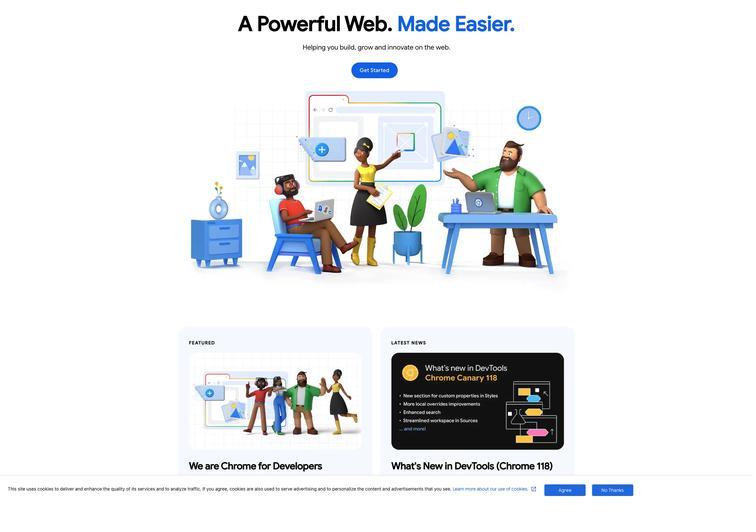 Task type: locate. For each thing, give the bounding box(es) containing it.
and right services
[[156, 487, 164, 492]]

the right on
[[424, 43, 435, 52]]

15th
[[247, 481, 258, 488]]

updates
[[496, 481, 517, 488]]

analyze
[[171, 487, 186, 492]]

are right we
[[205, 461, 219, 473]]

powerful
[[257, 11, 341, 37]]

are
[[205, 461, 219, 473], [247, 487, 253, 492]]

to right used
[[276, 487, 280, 492]]

advertisements
[[392, 487, 424, 492]]

in right external link icon
[[539, 481, 544, 488]]

0 horizontal spatial our
[[302, 481, 311, 488]]

0 horizontal spatial of
[[126, 487, 130, 492]]

1 horizontal spatial cookies
[[230, 487, 246, 492]]

cookies right the uses
[[37, 487, 53, 492]]

you
[[327, 43, 338, 52], [207, 487, 214, 492], [434, 487, 442, 492]]

learn more about our use of cookies. link
[[450, 484, 540, 496]]

features
[[462, 481, 484, 488]]

check
[[392, 481, 408, 488]]

in right new
[[445, 461, 453, 473]]

what's new in devtools (chrome 118)
[[392, 461, 553, 473]]

0 horizontal spatial cookies
[[37, 487, 53, 492]]

1 horizontal spatial our
[[490, 487, 497, 493]]

our
[[302, 481, 311, 488], [490, 487, 497, 493]]

1 vertical spatial in
[[539, 481, 544, 488]]

0 vertical spatial in
[[445, 461, 453, 473]]

we
[[189, 461, 203, 473]]

check out the latest set of features and updates landing in the next release.
[[392, 481, 554, 498]]

advertising
[[294, 487, 317, 492]]

get started
[[360, 67, 390, 74]]

also
[[255, 487, 263, 492]]

are left 'also'
[[247, 487, 253, 492]]

and right grow
[[375, 43, 386, 52]]

used
[[264, 487, 275, 492]]

2 cookies from the left
[[230, 487, 246, 492]]

1 cookies from the left
[[37, 487, 53, 492]]

cookies right the agree, on the bottom of page
[[230, 487, 246, 492]]

learn
[[453, 487, 464, 493]]

to down chrome's
[[229, 491, 235, 498]]

of right set on the right bottom
[[455, 481, 461, 488]]

you right the if on the bottom
[[207, 487, 214, 492]]

our inside celebrating chrome's 15th anniversary and our role as a trusted, helpful partner to developers.
[[302, 481, 311, 488]]

this
[[8, 487, 17, 492]]

to left analyze
[[165, 487, 169, 492]]

featured
[[189, 341, 215, 346]]

our left use
[[490, 487, 497, 493]]

this site uses cookies to deliver and enhance the quality of its services and to analyze traffic. if you agree, cookies are also used to serve advertising and to personalize the content and advertisements that you see.
[[8, 487, 453, 492]]

we are chrome for developers
[[189, 461, 322, 473]]

made
[[397, 11, 450, 37]]

of left its
[[126, 487, 130, 492]]

and inside celebrating chrome's 15th anniversary and our role as a trusted, helpful partner to developers.
[[291, 481, 301, 488]]

and down developers
[[291, 481, 301, 488]]

to left deliver
[[55, 487, 59, 492]]

of
[[455, 481, 461, 488], [126, 487, 130, 492], [506, 487, 511, 493]]

of inside the learn more about our use of cookies. 'link'
[[506, 487, 511, 493]]

2 horizontal spatial of
[[506, 487, 511, 493]]

of for learn
[[506, 487, 511, 493]]

the left quality
[[103, 487, 110, 492]]

of inside "check out the latest set of features and updates landing in the next release."
[[455, 481, 461, 488]]

trusted,
[[335, 481, 356, 488]]

web.
[[436, 43, 451, 52]]

and left use
[[485, 481, 495, 488]]

you left build,
[[327, 43, 338, 52]]

cookies
[[37, 487, 53, 492], [230, 487, 246, 492]]

in
[[445, 461, 453, 473], [539, 481, 544, 488]]

serve
[[281, 487, 293, 492]]

0 vertical spatial are
[[205, 461, 219, 473]]

our left role
[[302, 481, 311, 488]]

you right that
[[434, 487, 442, 492]]

1 vertical spatial are
[[247, 487, 253, 492]]

innovate
[[388, 43, 414, 52]]

of right use
[[506, 487, 511, 493]]

its
[[132, 487, 137, 492]]

and
[[375, 43, 386, 52], [291, 481, 301, 488], [485, 481, 495, 488], [75, 487, 83, 492], [156, 487, 164, 492], [318, 487, 326, 492], [383, 487, 390, 492]]

the
[[424, 43, 435, 52], [420, 481, 429, 488], [545, 481, 554, 488], [103, 487, 110, 492], [357, 487, 364, 492]]

out
[[410, 481, 419, 488]]

services
[[138, 487, 155, 492]]

what's new in devtools (chrome 118) link
[[392, 461, 553, 473]]

for
[[258, 461, 271, 473]]

grow
[[358, 43, 373, 52]]

celebrating chrome's 15th anniversary and our role as a trusted, helpful partner to developers.
[[189, 481, 356, 498]]

landing
[[519, 481, 538, 488]]

and right deliver
[[75, 487, 83, 492]]

1 horizontal spatial of
[[455, 481, 461, 488]]

uses
[[26, 487, 36, 492]]

more
[[465, 487, 476, 493]]

see.
[[443, 487, 452, 492]]

helping
[[303, 43, 326, 52]]

developers.
[[236, 491, 266, 498]]

(chrome
[[496, 461, 535, 473]]

and inside "check out the latest set of features and updates landing in the next release."
[[485, 481, 495, 488]]

1 horizontal spatial in
[[539, 481, 544, 488]]

developers
[[273, 461, 322, 473]]

to
[[55, 487, 59, 492], [165, 487, 169, 492], [276, 487, 280, 492], [327, 487, 331, 492], [229, 491, 235, 498]]

latest news
[[392, 341, 427, 346]]

devtools
[[455, 461, 494, 473]]

what's
[[392, 461, 421, 473]]

quality
[[111, 487, 125, 492]]



Task type: describe. For each thing, give the bounding box(es) containing it.
on
[[415, 43, 423, 52]]

0 horizontal spatial you
[[207, 487, 214, 492]]

site
[[18, 487, 25, 492]]

a cartoon-style rendering of a diverse set of people building a website on a whiteboard. image
[[178, 73, 575, 297]]

chrome
[[221, 461, 256, 473]]

external link image
[[531, 487, 537, 493]]

to inside celebrating chrome's 15th anniversary and our role as a trusted, helpful partner to developers.
[[229, 491, 235, 498]]

a powerful web. made easier.
[[238, 11, 515, 37]]

latest
[[430, 481, 444, 488]]

cookies.
[[512, 487, 529, 493]]

learn more about our use of cookies.
[[453, 487, 529, 493]]

0 horizontal spatial are
[[205, 461, 219, 473]]

if
[[203, 487, 205, 492]]

a
[[331, 481, 334, 488]]

the right out
[[420, 481, 429, 488]]

personalize
[[332, 487, 356, 492]]

set
[[446, 481, 454, 488]]

of for check
[[455, 481, 461, 488]]

next
[[392, 491, 403, 498]]

agree,
[[215, 487, 228, 492]]

helpful
[[189, 491, 207, 498]]

thanks
[[609, 488, 624, 494]]

1 horizontal spatial you
[[327, 43, 338, 52]]

deliver
[[60, 487, 74, 492]]

get
[[360, 67, 369, 74]]

to right role
[[327, 487, 331, 492]]

in inside "check out the latest set of features and updates landing in the next release."
[[539, 481, 544, 488]]

no thanks button
[[592, 485, 634, 497]]

a
[[238, 11, 252, 37]]

celebrating
[[189, 481, 220, 488]]

latest
[[392, 341, 410, 346]]

content
[[365, 487, 381, 492]]

1 horizontal spatial are
[[247, 487, 253, 492]]

0 horizontal spatial in
[[445, 461, 453, 473]]

release.
[[404, 491, 425, 498]]

agree button
[[545, 485, 586, 497]]

get started link
[[352, 62, 398, 78]]

the left content
[[357, 487, 364, 492]]

no thanks
[[602, 488, 624, 494]]

news
[[412, 341, 427, 346]]

anniversary
[[260, 481, 290, 488]]

that
[[425, 487, 433, 492]]

and left a
[[318, 487, 326, 492]]

we are chrome for developers link
[[189, 461, 322, 473]]

118)
[[537, 461, 553, 473]]

web.
[[345, 11, 393, 37]]

build,
[[340, 43, 356, 52]]

agree
[[559, 488, 572, 494]]

as
[[324, 481, 330, 488]]

partner
[[208, 491, 228, 498]]

and left next
[[383, 487, 390, 492]]

use
[[498, 487, 505, 493]]

easier.
[[455, 11, 515, 37]]

started
[[371, 67, 390, 74]]

enhance
[[84, 487, 102, 492]]

the right external link icon
[[545, 481, 554, 488]]

about
[[477, 487, 489, 493]]

our inside 'link'
[[490, 487, 497, 493]]

traffic.
[[188, 487, 201, 492]]

2 horizontal spatial you
[[434, 487, 442, 492]]

new
[[423, 461, 443, 473]]

chrome's
[[221, 481, 246, 488]]

no
[[602, 488, 608, 494]]

helping you build, grow and innovate on the web.
[[303, 43, 451, 52]]

role
[[313, 481, 323, 488]]



Task type: vqa. For each thing, say whether or not it's contained in the screenshot.
'its'
yes



